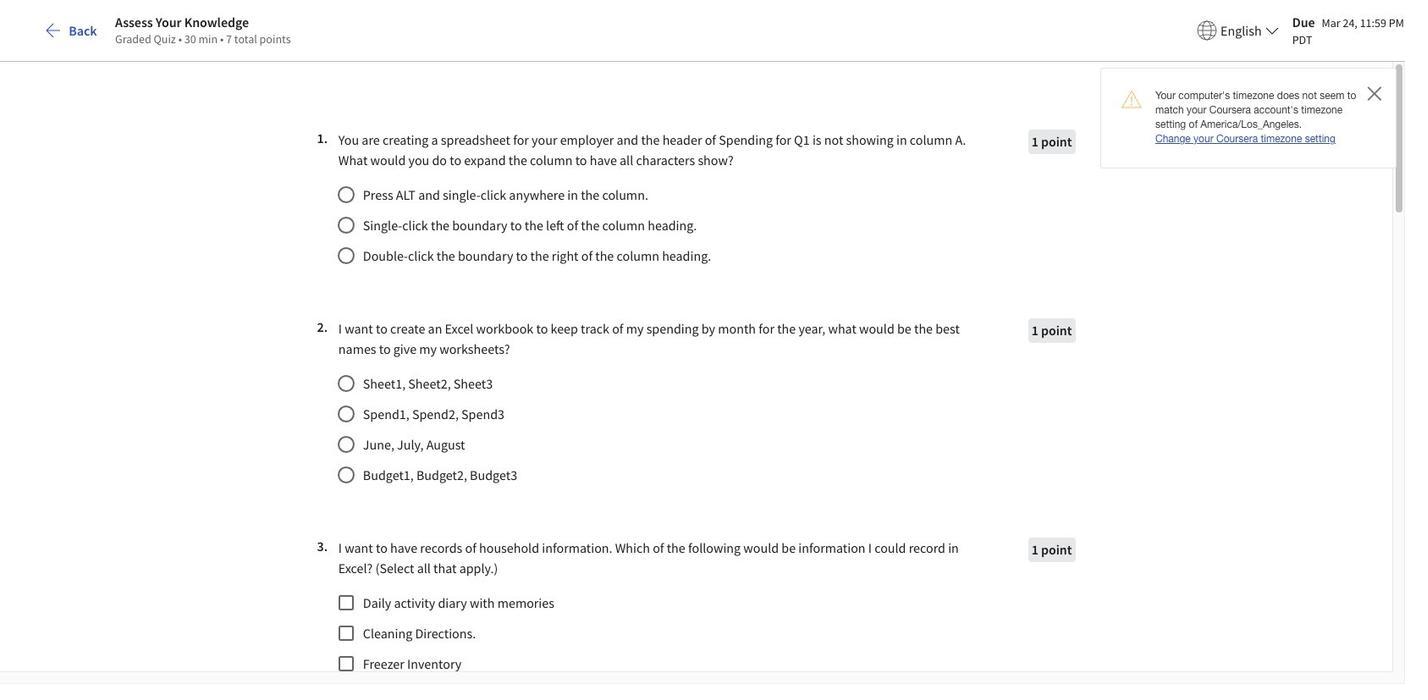Task type: describe. For each thing, give the bounding box(es) containing it.
timezone mismatch warning modal dialog
[[1101, 68, 1397, 168]]

coursera image
[[134, 14, 241, 41]]

2 group from the top
[[336, 370, 979, 485]]

Search in course text field
[[255, 17, 509, 48]]

3 group from the top
[[336, 589, 979, 684]]



Task type: vqa. For each thing, say whether or not it's contained in the screenshot.
view
no



Task type: locate. For each thing, give the bounding box(es) containing it.
dialog
[[0, 0, 1406, 684]]

group
[[336, 181, 979, 266], [336, 370, 979, 485], [336, 589, 979, 684]]

2 vertical spatial group
[[336, 589, 979, 684]]

tunnel vision dialog
[[0, 0, 1406, 684]]

1 group from the top
[[336, 181, 979, 266]]

1 vertical spatial group
[[336, 370, 979, 485]]

0 vertical spatial group
[[336, 181, 979, 266]]



